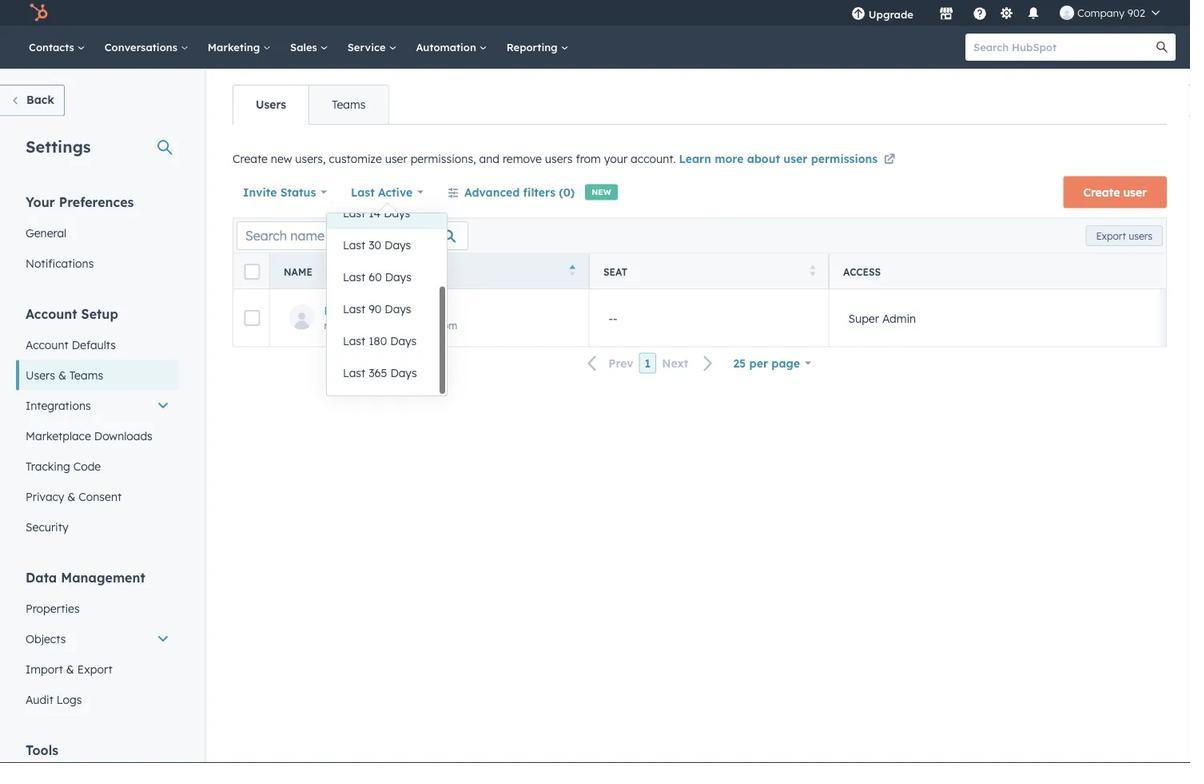 Task type: describe. For each thing, give the bounding box(es) containing it.
navigation containing users
[[233, 85, 389, 125]]

marketplaces image
[[939, 7, 954, 22]]

last 365 days button
[[327, 357, 447, 389]]

last for last 180 days
[[343, 334, 366, 348]]

notifications image
[[1027, 7, 1041, 22]]

notifications
[[26, 256, 94, 270]]

integrations
[[26, 399, 91, 413]]

days for last 90 days
[[385, 302, 411, 316]]

settings image
[[1000, 7, 1014, 21]]

pagination navigation
[[578, 353, 723, 374]]

data management
[[26, 570, 145, 586]]

users for users & teams
[[26, 368, 55, 382]]

super admin
[[849, 311, 916, 325]]

ascending sort. press to sort descending. image
[[570, 265, 576, 276]]

conversations link
[[95, 26, 198, 69]]

company 902
[[1078, 6, 1146, 19]]

& for teams
[[58, 368, 66, 382]]

teams inside teams link
[[332, 98, 366, 112]]

902
[[1128, 6, 1146, 19]]

last 90 days button
[[327, 293, 447, 325]]

users,
[[295, 152, 326, 166]]

search image
[[1157, 42, 1168, 53]]

next button
[[657, 353, 723, 374]]

90
[[369, 302, 382, 316]]

remove
[[503, 152, 542, 166]]

last 30 days button
[[327, 229, 447, 261]]

conversations
[[105, 40, 181, 54]]

import
[[26, 662, 63, 676]]

contacts link
[[19, 26, 95, 69]]

account defaults
[[26, 338, 116, 352]]

export inside data management element
[[77, 662, 112, 676]]

365
[[369, 366, 387, 380]]

hubspot link
[[19, 3, 60, 22]]

audit logs
[[26, 693, 82, 707]]

your preferences element
[[16, 193, 179, 279]]

last 180 days button
[[327, 325, 447, 357]]

users & teams
[[26, 368, 103, 382]]

permissions,
[[411, 152, 476, 166]]

last 60 days
[[343, 270, 412, 284]]

automation link
[[407, 26, 497, 69]]

marketplace downloads
[[26, 429, 153, 443]]

security
[[26, 520, 68, 534]]

create user
[[1084, 185, 1147, 199]]

notifications link
[[16, 248, 179, 279]]

management
[[61, 570, 145, 586]]

last 60 days button
[[327, 261, 447, 293]]

automation
[[416, 40, 480, 54]]

service link
[[338, 26, 407, 69]]

your
[[26, 194, 55, 210]]

new
[[592, 187, 612, 197]]

link opens in a new window image inside the learn more about user permissions link
[[884, 155, 895, 166]]

admin
[[883, 311, 916, 325]]

privacy & consent
[[26, 490, 122, 504]]

invite
[[243, 185, 277, 199]]

invite status
[[243, 185, 316, 199]]

super
[[849, 311, 880, 325]]

sales
[[290, 40, 320, 54]]

marketplace downloads link
[[16, 421, 179, 451]]

export users
[[1097, 230, 1153, 242]]

1
[[645, 356, 651, 370]]

create for create user
[[1084, 185, 1121, 199]]

upgrade
[[869, 8, 914, 21]]

general link
[[16, 218, 179, 248]]

create for create new users, customize user permissions, and remove users from your account.
[[233, 152, 268, 166]]

1 button
[[639, 353, 657, 374]]

last for last 30 days
[[343, 238, 366, 252]]

more
[[715, 152, 744, 166]]

(0)
[[559, 185, 575, 199]]

0 horizontal spatial user
[[385, 152, 408, 166]]

reporting
[[507, 40, 561, 54]]

mateoroberts871@gmail.com
[[324, 319, 458, 331]]

learn
[[679, 152, 712, 166]]

from
[[576, 152, 601, 166]]

setup
[[81, 306, 118, 322]]

users for users
[[256, 98, 286, 112]]

marketing
[[208, 40, 263, 54]]

page
[[772, 356, 800, 370]]

audit logs link
[[16, 685, 179, 715]]

customize
[[329, 152, 382, 166]]

next
[[662, 356, 689, 370]]

teams inside users & teams link
[[69, 368, 103, 382]]

advanced
[[465, 185, 520, 199]]



Task type: locate. For each thing, give the bounding box(es) containing it.
1 horizontal spatial teams
[[332, 98, 366, 112]]

1 - from the left
[[609, 311, 613, 325]]

preferences
[[59, 194, 134, 210]]

create user button
[[1064, 176, 1167, 208]]

0 vertical spatial &
[[58, 368, 66, 382]]

users up new
[[256, 98, 286, 112]]

last 14 days button
[[327, 198, 447, 229]]

status
[[280, 185, 316, 199]]

back link
[[0, 85, 65, 116]]

180
[[369, 334, 387, 348]]

teams link
[[309, 86, 388, 124]]

search button
[[1149, 34, 1176, 61]]

1 horizontal spatial users
[[256, 98, 286, 112]]

export inside "button"
[[1097, 230, 1127, 242]]

1 vertical spatial teams
[[69, 368, 103, 382]]

& up 'integrations'
[[58, 368, 66, 382]]

create inside button
[[1084, 185, 1121, 199]]

marketplaces button
[[930, 0, 963, 26]]

1 horizontal spatial users
[[1129, 230, 1153, 242]]

0 vertical spatial teams
[[332, 98, 366, 112]]

access
[[844, 265, 881, 277]]

1 horizontal spatial create
[[1084, 185, 1121, 199]]

days
[[384, 206, 410, 220], [385, 238, 411, 252], [385, 270, 412, 284], [385, 302, 411, 316], [390, 334, 417, 348], [391, 366, 417, 380]]

1 vertical spatial create
[[1084, 185, 1121, 199]]

- up prev
[[613, 311, 618, 325]]

1 horizontal spatial export
[[1097, 230, 1127, 242]]

last for last 365 days
[[343, 366, 366, 380]]

days inside 'button'
[[385, 302, 411, 316]]

navigation
[[233, 85, 389, 125]]

service
[[348, 40, 389, 54]]

account for account defaults
[[26, 338, 69, 352]]

0 vertical spatial account
[[26, 306, 77, 322]]

days for last 14 days
[[384, 206, 410, 220]]

days for last 30 days
[[385, 238, 411, 252]]

0 vertical spatial users
[[256, 98, 286, 112]]

days down mateoroberts871@gmail.com
[[390, 334, 417, 348]]

2 horizontal spatial user
[[1124, 185, 1147, 199]]

tracking code
[[26, 459, 101, 473]]

privacy & consent link
[[16, 482, 179, 512]]

roberts
[[363, 303, 407, 317]]

advanced filters (0)
[[465, 185, 575, 199]]

2 - from the left
[[613, 311, 618, 325]]

account for account setup
[[26, 306, 77, 322]]

export users button
[[1086, 225, 1163, 246]]

company 902 button
[[1051, 0, 1170, 26]]

account up users & teams
[[26, 338, 69, 352]]

press to sort. element
[[810, 265, 816, 278]]

2 link opens in a new window image from the top
[[884, 155, 895, 166]]

1 vertical spatial users
[[26, 368, 55, 382]]

export
[[1097, 230, 1127, 242], [77, 662, 112, 676]]

privacy
[[26, 490, 64, 504]]

back
[[26, 93, 54, 107]]

users
[[256, 98, 286, 112], [26, 368, 55, 382]]

days right 30
[[385, 238, 411, 252]]

data management element
[[16, 569, 179, 715]]

ascending sort. press to sort descending. element
[[570, 265, 576, 278]]

menu containing company 902
[[840, 0, 1171, 26]]

learn more about user permissions link
[[679, 151, 898, 170]]

users down 'create user' button
[[1129, 230, 1153, 242]]

your
[[604, 152, 628, 166]]

notifications button
[[1020, 0, 1047, 26]]

days right 365
[[391, 366, 417, 380]]

& right privacy
[[67, 490, 75, 504]]

export down objects button
[[77, 662, 112, 676]]

1 vertical spatial users
[[1129, 230, 1153, 242]]

last left 30
[[343, 238, 366, 252]]

1 account from the top
[[26, 306, 77, 322]]

menu
[[840, 0, 1171, 26]]

days right 60
[[385, 270, 412, 284]]

help image
[[973, 7, 987, 22]]

active
[[378, 185, 413, 199]]

1 vertical spatial &
[[67, 490, 75, 504]]

security link
[[16, 512, 179, 543]]

1 vertical spatial export
[[77, 662, 112, 676]]

last 30 days
[[343, 238, 411, 252]]

1 horizontal spatial user
[[784, 152, 808, 166]]

last 90 days
[[343, 302, 411, 316]]

0 vertical spatial users
[[545, 152, 573, 166]]

new
[[271, 152, 292, 166]]

& inside privacy & consent link
[[67, 490, 75, 504]]

last 180 days
[[343, 334, 417, 348]]

0 horizontal spatial export
[[77, 662, 112, 676]]

settings link
[[997, 4, 1017, 21]]

link opens in a new window image
[[884, 151, 895, 170], [884, 155, 895, 166]]

users inside navigation
[[256, 98, 286, 112]]

advanced filters (0) button
[[437, 176, 585, 208]]

last 365 days
[[343, 366, 417, 380]]

prev button
[[578, 353, 639, 374]]

logs
[[57, 693, 82, 707]]

0 horizontal spatial create
[[233, 152, 268, 166]]

2 vertical spatial &
[[66, 662, 74, 676]]

days down 'active'
[[384, 206, 410, 220]]

0 horizontal spatial teams
[[69, 368, 103, 382]]

Search name or email address search field
[[237, 221, 469, 250]]

prev
[[609, 356, 634, 370]]

data
[[26, 570, 57, 586]]

defaults
[[72, 338, 116, 352]]

name
[[284, 265, 313, 277]]

& inside users & teams link
[[58, 368, 66, 382]]

help button
[[967, 0, 994, 26]]

seat
[[604, 265, 628, 277]]

user right 'about'
[[784, 152, 808, 166]]

account up account defaults
[[26, 306, 77, 322]]

days for last 60 days
[[385, 270, 412, 284]]

- up "prev" button
[[609, 311, 613, 325]]

tracking
[[26, 459, 70, 473]]

downloads
[[94, 429, 153, 443]]

hubspot image
[[29, 3, 48, 22]]

account setup element
[[16, 305, 179, 543]]

mateo
[[324, 303, 359, 317]]

account setup
[[26, 306, 118, 322]]

your preferences
[[26, 194, 134, 210]]

days for last 365 days
[[391, 366, 417, 380]]

export down 'create user' button
[[1097, 230, 1127, 242]]

last left 60
[[343, 270, 366, 284]]

teams up customize
[[332, 98, 366, 112]]

create
[[233, 152, 268, 166], [1084, 185, 1121, 199]]

tracking code link
[[16, 451, 179, 482]]

create left new
[[233, 152, 268, 166]]

marketplace
[[26, 429, 91, 443]]

invite status button
[[242, 176, 328, 208]]

about
[[747, 152, 780, 166]]

user inside button
[[1124, 185, 1147, 199]]

reporting link
[[497, 26, 578, 69]]

and
[[479, 152, 500, 166]]

account defaults link
[[16, 330, 179, 360]]

--
[[609, 311, 618, 325]]

create up export users
[[1084, 185, 1121, 199]]

list box
[[327, 198, 447, 396]]

14
[[369, 206, 381, 220]]

& for export
[[66, 662, 74, 676]]

list box containing last 14 days
[[327, 198, 447, 396]]

users link
[[233, 86, 309, 124]]

last left 180
[[343, 334, 366, 348]]

code
[[73, 459, 101, 473]]

users inside account setup element
[[26, 368, 55, 382]]

account.
[[631, 152, 676, 166]]

mateo roberts image
[[1060, 6, 1075, 20]]

last for last 90 days
[[343, 302, 366, 316]]

contacts
[[29, 40, 77, 54]]

filters
[[523, 185, 556, 199]]

last left 365
[[343, 366, 366, 380]]

sales link
[[281, 26, 338, 69]]

days up mateoroberts871@gmail.com
[[385, 302, 411, 316]]

0 horizontal spatial users
[[26, 368, 55, 382]]

last for last 60 days
[[343, 270, 366, 284]]

last for last active
[[351, 185, 375, 199]]

users left from on the top
[[545, 152, 573, 166]]

press to sort. image
[[810, 265, 816, 276]]

properties
[[26, 602, 80, 616]]

objects button
[[16, 624, 179, 654]]

users & teams link
[[16, 360, 179, 391]]

settings
[[26, 136, 91, 156]]

& inside import & export link
[[66, 662, 74, 676]]

25
[[734, 356, 746, 370]]

last inside 'button'
[[343, 302, 366, 316]]

Search HubSpot search field
[[966, 34, 1162, 61]]

user up export users
[[1124, 185, 1147, 199]]

2 account from the top
[[26, 338, 69, 352]]

1 vertical spatial account
[[26, 338, 69, 352]]

1 link opens in a new window image from the top
[[884, 151, 895, 170]]

25 per page button
[[723, 347, 822, 379]]

learn more about user permissions
[[679, 152, 881, 166]]

users inside "button"
[[1129, 230, 1153, 242]]

upgrade image
[[851, 7, 866, 22]]

0 horizontal spatial users
[[545, 152, 573, 166]]

teams down defaults
[[69, 368, 103, 382]]

marketing link
[[198, 26, 281, 69]]

last inside dropdown button
[[351, 185, 375, 199]]

import & export
[[26, 662, 112, 676]]

last for last 14 days
[[343, 206, 366, 220]]

consent
[[79, 490, 122, 504]]

last left 14
[[343, 206, 366, 220]]

& right import on the left
[[66, 662, 74, 676]]

properties link
[[16, 594, 179, 624]]

0 vertical spatial create
[[233, 152, 268, 166]]

last left 90
[[343, 302, 366, 316]]

& for consent
[[67, 490, 75, 504]]

days for last 180 days
[[390, 334, 417, 348]]

30
[[369, 238, 382, 252]]

last up 14
[[351, 185, 375, 199]]

0 vertical spatial export
[[1097, 230, 1127, 242]]

permissions
[[811, 152, 878, 166]]

users up 'integrations'
[[26, 368, 55, 382]]

users
[[545, 152, 573, 166], [1129, 230, 1153, 242]]

user up 'active'
[[385, 152, 408, 166]]

objects
[[26, 632, 66, 646]]



Task type: vqa. For each thing, say whether or not it's contained in the screenshot.
the leftmost views
no



